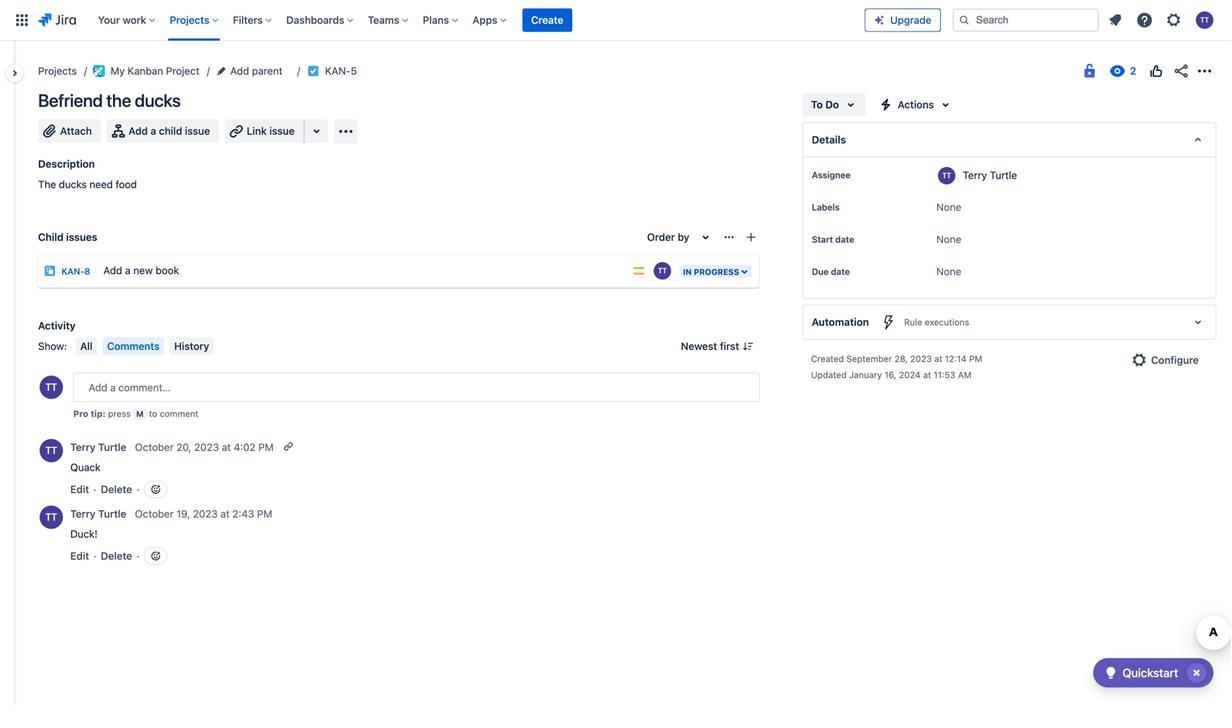 Task type: locate. For each thing, give the bounding box(es) containing it.
date right due
[[831, 267, 850, 277]]

terry turtle button for duck!
[[70, 507, 129, 522]]

add inside dropdown button
[[230, 65, 249, 77]]

details element
[[803, 122, 1217, 158]]

1 horizontal spatial projects
[[170, 14, 210, 26]]

turtle down quack
[[98, 508, 126, 520]]

2 horizontal spatial add
[[230, 65, 249, 77]]

terry down the details element
[[963, 169, 987, 181]]

2 vertical spatial pm
[[257, 508, 272, 520]]

1 vertical spatial more information about this user image
[[40, 439, 63, 463]]

search image
[[959, 14, 971, 26]]

2 delete from the top
[[101, 551, 132, 563]]

actions image
[[1196, 62, 1214, 80]]

2023 for october 20, 2023 at 4:02 pm
[[194, 442, 219, 454]]

food
[[116, 179, 137, 191]]

your work
[[98, 14, 146, 26]]

4:02
[[234, 442, 256, 454]]

notifications image
[[1107, 11, 1125, 29]]

delete for quack
[[101, 484, 132, 496]]

child
[[38, 231, 64, 243]]

banner
[[0, 0, 1232, 41]]

filters button
[[229, 8, 278, 32]]

attach button
[[38, 119, 101, 143]]

2 edit button from the top
[[70, 549, 89, 564]]

executions
[[925, 317, 970, 328]]

2 terry turtle button from the top
[[70, 507, 129, 522]]

order by button
[[639, 226, 720, 249]]

1 october from the top
[[135, 442, 174, 454]]

quack
[[70, 462, 100, 474]]

1 delete button from the top
[[101, 483, 132, 497]]

terry turtle up duck!
[[70, 508, 126, 520]]

menu bar containing all
[[73, 338, 217, 356]]

1 vertical spatial add
[[129, 125, 148, 137]]

automation element
[[803, 305, 1217, 340]]

0 vertical spatial ducks
[[135, 90, 181, 111]]

delete button
[[101, 483, 132, 497], [101, 549, 132, 564]]

assignee
[[812, 170, 851, 180]]

delete button for quack
[[101, 483, 132, 497]]

1 vertical spatial terry turtle
[[70, 442, 126, 454]]

due
[[812, 267, 829, 277]]

1 vertical spatial edit
[[70, 551, 89, 563]]

menu bar
[[73, 338, 217, 356]]

0 vertical spatial more information about this user image
[[938, 167, 956, 185]]

add a new book link
[[98, 257, 626, 286]]

more information about this user image left quack
[[40, 439, 63, 463]]

october for october 20, 2023 at 4:02 pm
[[135, 442, 174, 454]]

delete button left add reaction icon
[[101, 549, 132, 564]]

start
[[812, 235, 833, 245]]

turtle down the details element
[[990, 169, 1018, 181]]

0 horizontal spatial add
[[103, 265, 122, 277]]

add a new book
[[103, 265, 179, 277]]

none
[[937, 201, 962, 213], [937, 233, 962, 246], [937, 266, 962, 278]]

issues
[[66, 231, 97, 243]]

date
[[836, 235, 855, 245], [831, 267, 850, 277]]

at
[[935, 354, 943, 364], [924, 370, 932, 380], [222, 442, 231, 454], [221, 508, 230, 520]]

your work button
[[94, 8, 161, 32]]

2023 right 19,
[[193, 508, 218, 520]]

0 horizontal spatial projects
[[38, 65, 77, 77]]

terry for october 20, 2023 at 4:02 pm
[[70, 442, 95, 454]]

at right 2024
[[924, 370, 932, 380]]

befriend the ducks
[[38, 90, 181, 111]]

ducks down description
[[59, 179, 87, 191]]

1 horizontal spatial kan-
[[325, 65, 351, 77]]

1 vertical spatial delete
[[101, 551, 132, 563]]

a left child
[[151, 125, 156, 137]]

help image
[[1136, 11, 1154, 29]]

updated
[[811, 370, 847, 380]]

order by
[[647, 231, 690, 243]]

at left 4:02
[[222, 442, 231, 454]]

terry turtle button
[[70, 441, 129, 455], [70, 507, 129, 522]]

0 horizontal spatial issue
[[185, 125, 210, 137]]

0 vertical spatial edit button
[[70, 483, 89, 497]]

0 vertical spatial none
[[937, 201, 962, 213]]

create child image
[[745, 232, 757, 243]]

banner containing your work
[[0, 0, 1232, 41]]

more information about this user image down the details element
[[938, 167, 956, 185]]

pm right 2:43
[[257, 508, 272, 520]]

a left new
[[125, 265, 131, 277]]

pm for october 19, 2023 at 2:43 pm
[[257, 508, 272, 520]]

edit down duck!
[[70, 551, 89, 563]]

kan-
[[325, 65, 351, 77], [62, 266, 84, 277]]

1 vertical spatial none
[[937, 233, 962, 246]]

2 vertical spatial 2023
[[193, 508, 218, 520]]

at left 2:43
[[221, 508, 230, 520]]

start date
[[812, 235, 855, 245]]

2 october from the top
[[135, 508, 174, 520]]

show:
[[38, 341, 67, 353]]

1 horizontal spatial a
[[151, 125, 156, 137]]

0 vertical spatial kan-
[[325, 65, 351, 77]]

kan- right issue type: subtask image
[[62, 266, 84, 277]]

order
[[647, 231, 675, 243]]

1 horizontal spatial add
[[129, 125, 148, 137]]

1 delete from the top
[[101, 484, 132, 496]]

edit down quack
[[70, 484, 89, 496]]

0 horizontal spatial ducks
[[59, 179, 87, 191]]

projects up befriend
[[38, 65, 77, 77]]

1 vertical spatial kan-
[[62, 266, 84, 277]]

priority: medium image
[[632, 264, 647, 279]]

created september 28, 2023 at 12:14 pm updated january 16, 2024 at 11:53 am
[[811, 354, 983, 380]]

terry turtle button up quack
[[70, 441, 129, 455]]

delete left add reaction icon
[[101, 551, 132, 563]]

1 vertical spatial projects
[[38, 65, 77, 77]]

1 vertical spatial terry
[[70, 442, 95, 454]]

1 vertical spatial terry turtle button
[[70, 507, 129, 522]]

add inside button
[[129, 125, 148, 137]]

by
[[678, 231, 690, 243]]

rule executions
[[904, 317, 970, 328]]

details
[[812, 134, 846, 146]]

more information about this user image for october 20, 2023 at 4:02 pm
[[40, 439, 63, 463]]

2 vertical spatial terry
[[70, 508, 95, 520]]

vote options: no one has voted for this issue yet. image
[[1148, 62, 1166, 80]]

projects for projects link
[[38, 65, 77, 77]]

pm right 4:02
[[258, 442, 274, 454]]

issue right 'link'
[[270, 125, 295, 137]]

to do
[[811, 99, 839, 111]]

add a child issue
[[129, 125, 210, 137]]

more information about this user image left duck!
[[40, 506, 63, 530]]

delete left add reaction image
[[101, 484, 132, 496]]

first
[[720, 341, 740, 353]]

Add a comment… field
[[73, 373, 760, 402]]

projects inside dropdown button
[[170, 14, 210, 26]]

turtle
[[990, 169, 1018, 181], [98, 442, 126, 454], [98, 508, 126, 520]]

1 vertical spatial date
[[831, 267, 850, 277]]

add left child
[[129, 125, 148, 137]]

create
[[531, 14, 564, 26]]

turtle up quack
[[98, 442, 126, 454]]

pm
[[969, 354, 983, 364], [258, 442, 274, 454], [257, 508, 272, 520]]

1 vertical spatial edit button
[[70, 549, 89, 564]]

more information about this user image
[[938, 167, 956, 185], [40, 439, 63, 463], [40, 506, 63, 530]]

terry turtle down the details element
[[963, 169, 1018, 181]]

january
[[850, 370, 882, 380]]

2 vertical spatial add
[[103, 265, 122, 277]]

my
[[111, 65, 125, 77]]

the ducks need food
[[38, 179, 137, 191]]

2023 right 20,
[[194, 442, 219, 454]]

kan- for 8
[[62, 266, 84, 277]]

your profile and settings image
[[1196, 11, 1214, 29]]

0 vertical spatial terry turtle button
[[70, 441, 129, 455]]

delete button left add reaction image
[[101, 483, 132, 497]]

19,
[[177, 508, 190, 520]]

a for child
[[151, 125, 156, 137]]

work
[[123, 14, 146, 26]]

2023 up 2024
[[911, 354, 932, 364]]

0 vertical spatial pm
[[969, 354, 983, 364]]

edit button down duck!
[[70, 549, 89, 564]]

0 vertical spatial add
[[230, 65, 249, 77]]

2 vertical spatial more information about this user image
[[40, 506, 63, 530]]

date right start
[[836, 235, 855, 245]]

1 edit from the top
[[70, 484, 89, 496]]

edit for duck!
[[70, 551, 89, 563]]

terry up quack
[[70, 442, 95, 454]]

kan- inside 'link'
[[325, 65, 351, 77]]

primary element
[[9, 0, 865, 41]]

2 vertical spatial terry turtle
[[70, 508, 126, 520]]

need
[[89, 179, 113, 191]]

2023 inside created september 28, 2023 at 12:14 pm updated january 16, 2024 at 11:53 am
[[911, 354, 932, 364]]

dashboards button
[[282, 8, 359, 32]]

terry turtle up quack
[[70, 442, 126, 454]]

1 terry turtle button from the top
[[70, 441, 129, 455]]

0 vertical spatial edit
[[70, 484, 89, 496]]

issue
[[185, 125, 210, 137], [270, 125, 295, 137]]

1 issue from the left
[[185, 125, 210, 137]]

terry
[[963, 169, 987, 181], [70, 442, 95, 454], [70, 508, 95, 520]]

terry turtle
[[963, 169, 1018, 181], [70, 442, 126, 454], [70, 508, 126, 520]]

0 horizontal spatial a
[[125, 265, 131, 277]]

create button
[[523, 8, 572, 32]]

1 vertical spatial 2023
[[194, 442, 219, 454]]

add for add a child issue
[[129, 125, 148, 137]]

my kanban project
[[111, 65, 200, 77]]

ducks down my kanban project
[[135, 90, 181, 111]]

to
[[149, 409, 157, 419]]

1 horizontal spatial issue
[[270, 125, 295, 137]]

edit for quack
[[70, 484, 89, 496]]

upgrade button
[[866, 9, 941, 31]]

to do button
[[803, 93, 866, 117]]

link issue
[[247, 125, 295, 137]]

edit button down quack
[[70, 483, 89, 497]]

1 vertical spatial a
[[125, 265, 131, 277]]

2 vertical spatial none
[[937, 266, 962, 278]]

0 vertical spatial delete
[[101, 484, 132, 496]]

september
[[847, 354, 892, 364]]

0 vertical spatial delete button
[[101, 483, 132, 497]]

edit button
[[70, 483, 89, 497], [70, 549, 89, 564]]

apps
[[473, 14, 498, 26]]

projects up project
[[170, 14, 210, 26]]

turtle for october 19, 2023 at 2:43 pm
[[98, 508, 126, 520]]

delete
[[101, 484, 132, 496], [101, 551, 132, 563]]

jira image
[[38, 11, 76, 29], [38, 11, 76, 29]]

1 vertical spatial delete button
[[101, 549, 132, 564]]

appswitcher icon image
[[13, 11, 31, 29]]

1 vertical spatial pm
[[258, 442, 274, 454]]

0 vertical spatial october
[[135, 442, 174, 454]]

0 vertical spatial date
[[836, 235, 855, 245]]

project
[[166, 65, 200, 77]]

issue right child
[[185, 125, 210, 137]]

1 vertical spatial ducks
[[59, 179, 87, 191]]

am
[[958, 370, 972, 380]]

2 issue from the left
[[270, 125, 295, 137]]

a for new
[[125, 265, 131, 277]]

add right 8
[[103, 265, 122, 277]]

1 vertical spatial turtle
[[98, 442, 126, 454]]

28,
[[895, 354, 908, 364]]

1 vertical spatial october
[[135, 508, 174, 520]]

0 horizontal spatial kan-
[[62, 266, 84, 277]]

october down add reaction image
[[135, 508, 174, 520]]

quickstart
[[1123, 667, 1179, 681]]

add left "parent" at left
[[230, 65, 249, 77]]

2 edit from the top
[[70, 551, 89, 563]]

2 delete button from the top
[[101, 549, 132, 564]]

16,
[[885, 370, 897, 380]]

0 vertical spatial projects
[[170, 14, 210, 26]]

terry turtle for october 20, 2023 at 4:02 pm
[[70, 442, 126, 454]]

copy link to comment image
[[283, 441, 294, 453]]

child
[[159, 125, 182, 137]]

2023
[[911, 354, 932, 364], [194, 442, 219, 454], [193, 508, 218, 520]]

kan-5
[[325, 65, 357, 77]]

1 edit button from the top
[[70, 483, 89, 497]]

terry up duck!
[[70, 508, 95, 520]]

a inside button
[[151, 125, 156, 137]]

issue inside button
[[270, 125, 295, 137]]

2 vertical spatial turtle
[[98, 508, 126, 520]]

terry turtle button up duck!
[[70, 507, 129, 522]]

kan- left copy link to issue icon
[[325, 65, 351, 77]]

projects
[[170, 14, 210, 26], [38, 65, 77, 77]]

0 vertical spatial 2023
[[911, 354, 932, 364]]

2 none from the top
[[937, 233, 962, 246]]

dismiss quickstart image
[[1185, 662, 1209, 685]]

1 none from the top
[[937, 201, 962, 213]]

3 none from the top
[[937, 266, 962, 278]]

all
[[80, 341, 92, 353]]

october left 20,
[[135, 442, 174, 454]]

add reaction image
[[150, 551, 162, 563]]

comments
[[107, 341, 160, 353]]

0 vertical spatial a
[[151, 125, 156, 137]]

pm up am
[[969, 354, 983, 364]]

configure link
[[1125, 349, 1208, 372]]



Task type: describe. For each thing, give the bounding box(es) containing it.
october 19, 2023 at 2:43 pm
[[135, 508, 272, 520]]

at up 11:53
[[935, 354, 943, 364]]

filters
[[233, 14, 263, 26]]

20,
[[177, 442, 191, 454]]

pm inside created september 28, 2023 at 12:14 pm updated january 16, 2024 at 11:53 am
[[969, 354, 983, 364]]

pm for october 20, 2023 at 4:02 pm
[[258, 442, 274, 454]]

terry turtle button for quack
[[70, 441, 129, 455]]

actions
[[898, 99, 934, 111]]

new
[[133, 265, 153, 277]]

date for due date
[[831, 267, 850, 277]]

upgrade
[[891, 14, 932, 26]]

actions button
[[872, 93, 961, 117]]

comments button
[[103, 338, 164, 356]]

kan-5 link
[[325, 62, 357, 80]]

dashboards
[[286, 14, 345, 26]]

link issue button
[[225, 119, 305, 143]]

plans button
[[419, 8, 464, 32]]

add reaction image
[[150, 484, 162, 496]]

history button
[[170, 338, 214, 356]]

add app image
[[337, 123, 355, 140]]

add parent button
[[216, 62, 287, 80]]

to
[[811, 99, 823, 111]]

settings image
[[1166, 11, 1183, 29]]

teams
[[368, 14, 399, 26]]

my kanban project link
[[93, 62, 200, 80]]

plans
[[423, 14, 449, 26]]

sidebar navigation image
[[0, 59, 32, 88]]

book
[[156, 265, 179, 277]]

terry turtle for october 19, 2023 at 2:43 pm
[[70, 508, 126, 520]]

labels pin to top. only you can see pinned fields. image
[[843, 202, 855, 213]]

5
[[351, 65, 357, 77]]

projects button
[[165, 8, 224, 32]]

none for due date
[[937, 266, 962, 278]]

kan- for 5
[[325, 65, 351, 77]]

newest first button
[[672, 338, 760, 356]]

8
[[84, 266, 90, 277]]

m
[[136, 410, 144, 419]]

kan-8 link
[[62, 266, 90, 277]]

link
[[247, 125, 267, 137]]

add for add parent
[[230, 65, 249, 77]]

date for start date
[[836, 235, 855, 245]]

Search field
[[953, 8, 1100, 32]]

none for start date
[[937, 233, 962, 246]]

my kanban project image
[[93, 65, 105, 77]]

the
[[106, 90, 131, 111]]

activity
[[38, 320, 76, 332]]

october 20, 2023 at 4:02 pm
[[135, 442, 274, 454]]

do
[[826, 99, 839, 111]]

issue actions image
[[723, 232, 735, 243]]

11:53
[[934, 370, 956, 380]]

description
[[38, 158, 95, 170]]

apps button
[[468, 8, 512, 32]]

kanban
[[128, 65, 163, 77]]

issue type: subtask image
[[44, 265, 56, 277]]

0 vertical spatial turtle
[[990, 169, 1018, 181]]

configure
[[1152, 354, 1199, 367]]

created
[[811, 354, 844, 364]]

automation
[[812, 316, 869, 328]]

more information about this user image for october 19, 2023 at 2:43 pm
[[40, 506, 63, 530]]

delete for duck!
[[101, 551, 132, 563]]

terry for october 19, 2023 at 2:43 pm
[[70, 508, 95, 520]]

all button
[[76, 338, 97, 356]]

history
[[174, 341, 209, 353]]

0 vertical spatial terry turtle
[[963, 169, 1018, 181]]

2024
[[899, 370, 921, 380]]

befriend
[[38, 90, 103, 111]]

1 horizontal spatial ducks
[[135, 90, 181, 111]]

parent
[[252, 65, 283, 77]]

turtle for october 20, 2023 at 4:02 pm
[[98, 442, 126, 454]]

duck!
[[70, 529, 98, 541]]

october for october 19, 2023 at 2:43 pm
[[135, 508, 174, 520]]

task image
[[308, 65, 319, 77]]

projects for projects dropdown button
[[170, 14, 210, 26]]

copy link to issue image
[[354, 65, 366, 76]]

press
[[108, 409, 131, 419]]

child issues
[[38, 231, 97, 243]]

rule
[[904, 317, 923, 328]]

delete button for duck!
[[101, 549, 132, 564]]

add parent
[[230, 65, 283, 77]]

tip:
[[91, 409, 106, 419]]

projects link
[[38, 62, 77, 80]]

link web pages and more image
[[308, 122, 326, 140]]

issue inside button
[[185, 125, 210, 137]]

2:43
[[232, 508, 254, 520]]

0 vertical spatial terry
[[963, 169, 987, 181]]

the
[[38, 179, 56, 191]]

due date
[[812, 267, 850, 277]]

2023 for october 19, 2023 at 2:43 pm
[[193, 508, 218, 520]]

add for add a new book
[[103, 265, 122, 277]]

kan-8
[[62, 266, 90, 277]]

newest first
[[681, 341, 740, 353]]

your
[[98, 14, 120, 26]]

check image
[[1102, 665, 1120, 682]]

edit button for duck!
[[70, 549, 89, 564]]

pro tip: press m to comment
[[73, 409, 199, 419]]

edit button for quack
[[70, 483, 89, 497]]

quickstart button
[[1094, 659, 1214, 688]]

newest
[[681, 341, 717, 353]]

teams button
[[364, 8, 414, 32]]



Task type: vqa. For each thing, say whether or not it's contained in the screenshot.
Description
yes



